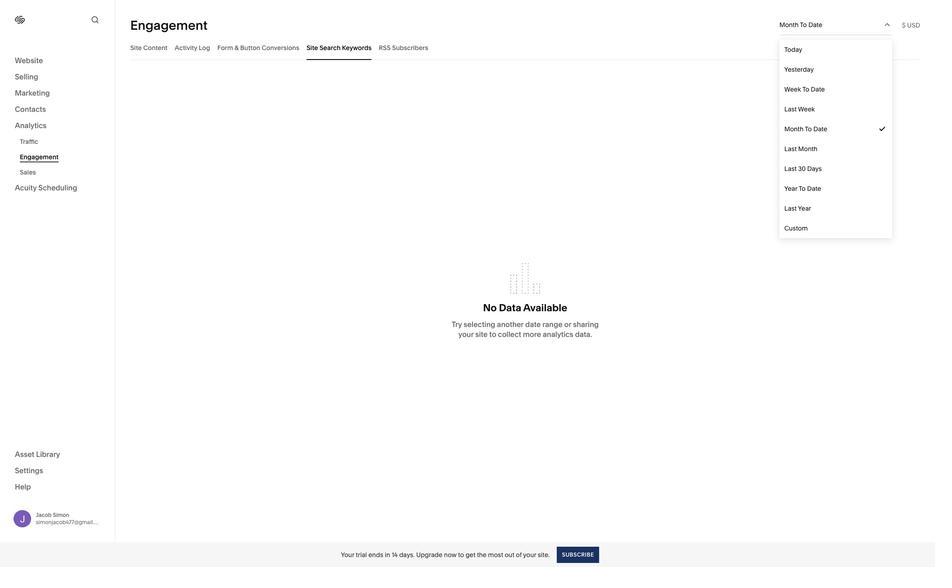 Task type: vqa. For each thing, say whether or not it's contained in the screenshot.
bottom to
yes



Task type: locate. For each thing, give the bounding box(es) containing it.
month down the "last week"
[[785, 125, 804, 133]]

month up last 30 days
[[799, 145, 818, 153]]

date
[[809, 21, 823, 29], [812, 85, 826, 93], [814, 125, 828, 133], [808, 185, 822, 193]]

0 vertical spatial week
[[785, 85, 802, 93]]

traffic link
[[20, 134, 105, 149]]

1 horizontal spatial to
[[490, 330, 497, 339]]

site left content
[[130, 44, 142, 52]]

2 vertical spatial month
[[799, 145, 818, 153]]

month to date
[[780, 21, 823, 29], [785, 125, 828, 133]]

year
[[785, 185, 798, 193], [799, 204, 812, 213]]

1 horizontal spatial your
[[524, 551, 537, 559]]

0 vertical spatial month to date
[[780, 21, 823, 29]]

0 horizontal spatial your
[[459, 330, 474, 339]]

to up today
[[801, 21, 808, 29]]

upgrade
[[417, 551, 443, 559]]

selling
[[15, 72, 38, 81]]

1 vertical spatial to
[[458, 551, 464, 559]]

site inside 'button'
[[130, 44, 142, 52]]

site content
[[130, 44, 168, 52]]

engagement down traffic
[[20, 153, 59, 161]]

to right site
[[490, 330, 497, 339]]

engagement up content
[[130, 17, 208, 33]]

contacts link
[[15, 104, 100, 115]]

month to date up today
[[780, 21, 823, 29]]

date
[[526, 320, 541, 329]]

usd
[[908, 21, 921, 29]]

last down week to date on the right
[[785, 105, 797, 113]]

last up last 30 days
[[785, 145, 797, 153]]

available
[[524, 302, 568, 314]]

your down try
[[459, 330, 474, 339]]

website link
[[15, 55, 100, 66]]

year up last year on the top of the page
[[785, 185, 798, 193]]

site
[[130, 44, 142, 52], [307, 44, 318, 52]]

marketing
[[15, 88, 50, 97]]

1 vertical spatial week
[[799, 105, 815, 113]]

acuity
[[15, 183, 37, 192]]

jacob simon simonjacob477@gmail.com
[[36, 512, 106, 526]]

last week
[[785, 105, 815, 113]]

yesterday
[[785, 65, 814, 74]]

out
[[505, 551, 515, 559]]

1 vertical spatial year
[[799, 204, 812, 213]]

0 vertical spatial month
[[780, 21, 799, 29]]

month to date up last month
[[785, 125, 828, 133]]

tab list
[[130, 35, 921, 60]]

site inside button
[[307, 44, 318, 52]]

0 horizontal spatial engagement
[[20, 153, 59, 161]]

to left get
[[458, 551, 464, 559]]

week
[[785, 85, 802, 93], [799, 105, 815, 113]]

last month
[[785, 145, 818, 153]]

today
[[785, 46, 803, 54]]

2 site from the left
[[307, 44, 318, 52]]

4 last from the top
[[785, 204, 797, 213]]

website
[[15, 56, 43, 65]]

year down year to date
[[799, 204, 812, 213]]

month up today
[[780, 21, 799, 29]]

sales
[[20, 168, 36, 176]]

rss subscribers button
[[379, 35, 429, 60]]

engagement
[[130, 17, 208, 33], [20, 153, 59, 161]]

week to date
[[785, 85, 826, 93]]

last left 30
[[785, 165, 797, 173]]

site.
[[538, 551, 550, 559]]

$
[[903, 21, 906, 29]]

last for last week
[[785, 105, 797, 113]]

to up the "last week"
[[803, 85, 810, 93]]

1 last from the top
[[785, 105, 797, 113]]

form
[[218, 44, 233, 52]]

0 horizontal spatial site
[[130, 44, 142, 52]]

site content button
[[130, 35, 168, 60]]

week down yesterday on the right of page
[[785, 85, 802, 93]]

1 site from the left
[[130, 44, 142, 52]]

1 vertical spatial month to date
[[785, 125, 828, 133]]

last year
[[785, 204, 812, 213]]

conversions
[[262, 44, 300, 52]]

1 horizontal spatial year
[[799, 204, 812, 213]]

no
[[484, 302, 497, 314]]

your right of
[[524, 551, 537, 559]]

to
[[801, 21, 808, 29], [803, 85, 810, 93], [806, 125, 813, 133], [799, 185, 806, 193]]

0 horizontal spatial year
[[785, 185, 798, 193]]

your
[[459, 330, 474, 339], [524, 551, 537, 559]]

traffic
[[20, 138, 38, 146]]

month
[[780, 21, 799, 29], [785, 125, 804, 133], [799, 145, 818, 153]]

your trial ends in 14 days. upgrade now to get the most out of your site.
[[341, 551, 550, 559]]

simon
[[53, 512, 69, 518]]

1 vertical spatial your
[[524, 551, 537, 559]]

to inside try selecting another date range or sharing your site to collect more analytics data.
[[490, 330, 497, 339]]

sharing
[[573, 320, 599, 329]]

selling link
[[15, 72, 100, 83]]

the
[[477, 551, 487, 559]]

collect
[[498, 330, 522, 339]]

contacts
[[15, 105, 46, 114]]

1 vertical spatial engagement
[[20, 153, 59, 161]]

3 last from the top
[[785, 165, 797, 173]]

1 horizontal spatial site
[[307, 44, 318, 52]]

0 horizontal spatial to
[[458, 551, 464, 559]]

0 vertical spatial your
[[459, 330, 474, 339]]

site search keywords
[[307, 44, 372, 52]]

to
[[490, 330, 497, 339], [458, 551, 464, 559]]

0 vertical spatial engagement
[[130, 17, 208, 33]]

0 vertical spatial to
[[490, 330, 497, 339]]

2 last from the top
[[785, 145, 797, 153]]

week down week to date on the right
[[799, 105, 815, 113]]

site left search
[[307, 44, 318, 52]]

month to date button
[[780, 15, 893, 35]]

last
[[785, 105, 797, 113], [785, 145, 797, 153], [785, 165, 797, 173], [785, 204, 797, 213]]

last up custom
[[785, 204, 797, 213]]

trial
[[356, 551, 367, 559]]

library
[[36, 450, 60, 459]]



Task type: describe. For each thing, give the bounding box(es) containing it.
settings
[[15, 466, 43, 475]]

to down 30
[[799, 185, 806, 193]]

more
[[523, 330, 542, 339]]

0 vertical spatial year
[[785, 185, 798, 193]]

1 vertical spatial month
[[785, 125, 804, 133]]

in
[[385, 551, 390, 559]]

asset
[[15, 450, 34, 459]]

$ usd
[[903, 21, 921, 29]]

help link
[[15, 482, 31, 492]]

days
[[808, 165, 823, 173]]

keywords
[[342, 44, 372, 52]]

analytics
[[15, 121, 47, 130]]

form & button conversions button
[[218, 35, 300, 60]]

site search keywords button
[[307, 35, 372, 60]]

most
[[488, 551, 504, 559]]

get
[[466, 551, 476, 559]]

last 30 days
[[785, 165, 823, 173]]

days.
[[399, 551, 415, 559]]

analytics
[[543, 330, 574, 339]]

asset library
[[15, 450, 60, 459]]

try selecting another date range or sharing your site to collect more analytics data.
[[452, 320, 599, 339]]

year to date
[[785, 185, 822, 193]]

settings link
[[15, 465, 100, 476]]

tab list containing site content
[[130, 35, 921, 60]]

data.
[[575, 330, 593, 339]]

selecting
[[464, 320, 496, 329]]

14
[[392, 551, 398, 559]]

log
[[199, 44, 210, 52]]

activity
[[175, 44, 197, 52]]

site for site content
[[130, 44, 142, 52]]

engagement link
[[20, 149, 105, 165]]

help
[[15, 482, 31, 491]]

asset library link
[[15, 449, 100, 460]]

or
[[565, 320, 572, 329]]

1 horizontal spatial engagement
[[130, 17, 208, 33]]

subscribe
[[562, 551, 595, 558]]

activity log
[[175, 44, 210, 52]]

now
[[444, 551, 457, 559]]

simonjacob477@gmail.com
[[36, 519, 106, 526]]

site for site search keywords
[[307, 44, 318, 52]]

rss
[[379, 44, 391, 52]]

subscribers
[[392, 44, 429, 52]]

last for last 30 days
[[785, 165, 797, 173]]

last for last month
[[785, 145, 797, 153]]

your inside try selecting another date range or sharing your site to collect more analytics data.
[[459, 330, 474, 339]]

search
[[320, 44, 341, 52]]

to inside button
[[801, 21, 808, 29]]

jacob
[[36, 512, 52, 518]]

activity log button
[[175, 35, 210, 60]]

site
[[476, 330, 488, 339]]

&
[[235, 44, 239, 52]]

subscribe button
[[557, 547, 600, 563]]

month inside button
[[780, 21, 799, 29]]

form & button conversions
[[218, 44, 300, 52]]

scheduling
[[38, 183, 77, 192]]

date inside button
[[809, 21, 823, 29]]

rss subscribers
[[379, 44, 429, 52]]

of
[[516, 551, 522, 559]]

last for last year
[[785, 204, 797, 213]]

marketing link
[[15, 88, 100, 99]]

sales link
[[20, 165, 105, 180]]

another
[[497, 320, 524, 329]]

month to date inside button
[[780, 21, 823, 29]]

to up last month
[[806, 125, 813, 133]]

ends
[[369, 551, 384, 559]]

your
[[341, 551, 355, 559]]

range
[[543, 320, 563, 329]]

try
[[452, 320, 462, 329]]

analytics link
[[15, 120, 100, 131]]

acuity scheduling link
[[15, 183, 100, 194]]

data
[[499, 302, 522, 314]]

30
[[799, 165, 806, 173]]

custom
[[785, 224, 808, 232]]

acuity scheduling
[[15, 183, 77, 192]]

content
[[143, 44, 168, 52]]

button
[[240, 44, 260, 52]]

no data available
[[484, 302, 568, 314]]



